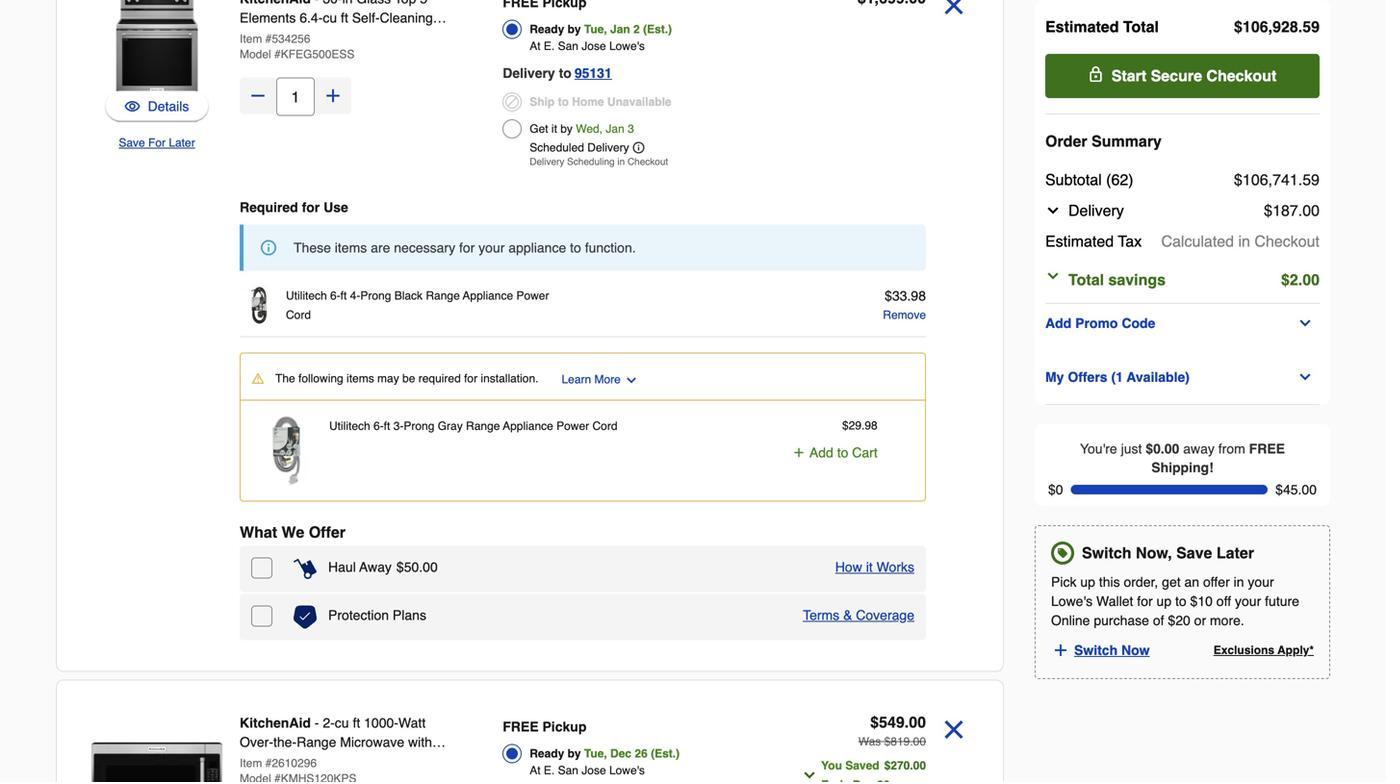 Task type: locate. For each thing, give the bounding box(es) containing it.
checkout
[[1207, 67, 1277, 85], [628, 156, 668, 168], [1255, 232, 1320, 250]]

(stainless down freestanding
[[331, 49, 390, 64]]

power down learn
[[557, 420, 589, 433]]

chevron down image
[[1298, 316, 1313, 331], [625, 374, 638, 387], [802, 768, 817, 783]]

0 horizontal spatial later
[[169, 136, 195, 150]]

0 vertical spatial it
[[552, 122, 557, 136]]

it inside button
[[866, 560, 873, 575]]

at e. san jose lowe's
[[530, 39, 645, 53], [530, 764, 645, 778]]

$33.98 remove
[[883, 288, 926, 322]]

your up future
[[1248, 575, 1274, 590]]

switch up this
[[1082, 545, 1132, 562]]

range right gray
[[466, 420, 500, 433]]

2 san from the top
[[558, 764, 579, 778]]

0 horizontal spatial add
[[810, 445, 834, 461]]

1 jose from the top
[[582, 39, 606, 53]]

0 horizontal spatial up
[[1081, 575, 1096, 590]]

convection
[[240, 29, 307, 45]]

required
[[419, 372, 461, 386]]

in right scheduling
[[617, 156, 625, 168]]

free left pickup
[[503, 720, 539, 735]]

black
[[394, 289, 423, 303]]

appliance
[[509, 240, 566, 256]]

0 vertical spatial prong
[[360, 289, 391, 303]]

add left promo
[[1046, 316, 1072, 331]]

estimated total
[[1046, 18, 1159, 36]]

total up start
[[1123, 18, 1159, 36]]

95131
[[575, 65, 612, 81]]

0 vertical spatial by
[[568, 23, 581, 36]]

0 vertical spatial plus image
[[323, 86, 343, 105]]

san for tue, jan 2
[[558, 39, 579, 53]]

e. down free pickup
[[544, 764, 555, 778]]

1 san from the top
[[558, 39, 579, 53]]

at e. san jose lowe's for tue, dec 26
[[530, 764, 645, 778]]

for
[[148, 136, 166, 150]]

details button
[[105, 91, 209, 122], [125, 97, 189, 116]]

cord for utilitech 6-ft 3-prong gray range appliance power cord
[[593, 420, 618, 433]]

(est.) inside option group
[[643, 23, 672, 36]]

0 horizontal spatial plus image
[[323, 86, 343, 105]]

1 horizontal spatial free
[[1249, 441, 1285, 457]]

0 vertical spatial 59
[[1303, 18, 1320, 36]]

ft left 4-
[[340, 289, 347, 303]]

appliance down these items are necessary for your appliance to function. at the top
[[463, 289, 513, 303]]

it right the get
[[552, 122, 557, 136]]

0 vertical spatial e.
[[544, 39, 555, 53]]

tue, for tue, dec 26
[[584, 748, 607, 761]]

prong left gray
[[404, 420, 435, 433]]

1 horizontal spatial with
[[408, 735, 432, 750]]

0 vertical spatial .
[[1298, 18, 1303, 36]]

power down appliance
[[516, 289, 549, 303]]

(stainless down microwave
[[339, 754, 399, 770]]

at e. san jose lowe's for tue, jan 2
[[530, 39, 645, 53]]

e. for ready by tue, jan 2 (est.)
[[544, 39, 555, 53]]

$ right was
[[884, 736, 891, 749]]

lowe's up online
[[1051, 594, 1093, 610]]

2 vertical spatial by
[[568, 748, 581, 761]]

at inside option group
[[530, 39, 541, 53]]

estimated for estimated total
[[1046, 18, 1119, 36]]

0 vertical spatial estimated
[[1046, 18, 1119, 36]]

1 vertical spatial ready
[[530, 748, 564, 761]]

secure image
[[1089, 66, 1104, 82]]

items left may
[[347, 372, 374, 386]]

0 vertical spatial later
[[169, 136, 195, 150]]

appliance for black
[[463, 289, 513, 303]]

switch down online
[[1074, 643, 1118, 659]]

total down estimated tax
[[1069, 271, 1104, 289]]

it for how
[[866, 560, 873, 575]]

59 for $ 106,928 . 59
[[1303, 18, 1320, 36]]

1 horizontal spatial save
[[1177, 545, 1213, 562]]

tue, left dec at the left of the page
[[584, 748, 607, 761]]

in up the self-
[[342, 0, 353, 6]]

to left cart
[[837, 445, 849, 461]]

ready for ready by tue, jan 2 (est.)
[[530, 23, 564, 36]]

by up delivery to 95131
[[568, 23, 581, 36]]

.00 down the "$ 187 .00"
[[1298, 271, 1320, 289]]

chevron down image
[[1046, 203, 1061, 219], [1046, 269, 1061, 284], [1298, 370, 1313, 385]]

ready down free pickup
[[530, 748, 564, 761]]

1 vertical spatial cu
[[335, 716, 349, 731]]

checkout down 106,928
[[1207, 67, 1277, 85]]

59 up the "$ 187 .00"
[[1303, 171, 1320, 189]]

the following items may be required for installation.
[[275, 372, 539, 386]]

ft inside 2-cu ft 1000-watt over-the-range microwave with sensor cooking (stainless steel with printshield finish)
[[353, 716, 360, 731]]

utilitech right the 6-ft 4-prong black range appliance power cord icon
[[286, 289, 327, 303]]

for inside pick up this order, get an offer in your lowe's wallet for up to $10 off your future online purchase of $20 or more.
[[1137, 594, 1153, 610]]

2 jose from the top
[[582, 764, 606, 778]]

2 vertical spatial plus image
[[1052, 642, 1070, 660]]

item down over-
[[240, 757, 262, 771]]

jan up 95131 button
[[610, 23, 630, 36]]

0 vertical spatial at e. san jose lowe's
[[530, 39, 645, 53]]

1 horizontal spatial plus image
[[792, 446, 806, 460]]

0 vertical spatial switch
[[1082, 545, 1132, 562]]

0 vertical spatial items
[[335, 240, 367, 256]]

1 vertical spatial remove item image
[[938, 714, 970, 747]]

an
[[1185, 575, 1200, 590]]

jose inside option group
[[582, 39, 606, 53]]

for right necessary
[[459, 240, 475, 256]]

0 vertical spatial (est.)
[[643, 23, 672, 36]]

.00 up plans
[[419, 560, 438, 575]]

(est.) right "26"
[[651, 748, 680, 761]]

cord
[[286, 309, 311, 322], [593, 420, 618, 433]]

lowe's for ready by tue, dec 26 (est.)
[[609, 764, 645, 778]]

cu
[[323, 10, 337, 26], [335, 716, 349, 731]]

0 vertical spatial free
[[1249, 441, 1285, 457]]

2 59 from the top
[[1303, 171, 1320, 189]]

$ 549 .00 was $ 819 .00
[[858, 714, 926, 749]]

$45.00
[[1276, 483, 1317, 498]]

your right "off"
[[1235, 594, 1261, 610]]

1 vertical spatial .
[[1298, 171, 1303, 189]]

scheduled
[[530, 141, 584, 155]]

lowe's down ready by tue, jan 2 (est.)
[[609, 39, 645, 53]]

0 vertical spatial up
[[1081, 575, 1096, 590]]

0 vertical spatial checkout
[[1207, 67, 1277, 85]]

1 vertical spatial later
[[1217, 545, 1254, 562]]

1 vertical spatial lowe's
[[1051, 594, 1093, 610]]

0 vertical spatial at
[[530, 39, 541, 53]]

later up offer
[[1217, 545, 1254, 562]]

cu inside 2-cu ft 1000-watt over-the-range microwave with sensor cooking (stainless steel with printshield finish)
[[335, 716, 349, 731]]

0 horizontal spatial total
[[1069, 271, 1104, 289]]

0 vertical spatial cord
[[286, 309, 311, 322]]

ft left 3-
[[384, 420, 390, 433]]

add for add promo code
[[1046, 316, 1072, 331]]

2 vertical spatial chevron down image
[[1298, 370, 1313, 385]]

6-
[[330, 289, 341, 303], [374, 420, 384, 433]]

0 horizontal spatial 2
[[634, 23, 640, 36]]

plus image
[[323, 86, 343, 105], [792, 446, 806, 460], [1052, 642, 1070, 660]]

lowe's down dec at the left of the page
[[609, 764, 645, 778]]

30-in glass top 5 elements 6.4-cu ft self-cleaning convection oven freestanding electric range (stainless steel) image
[[88, 0, 226, 126]]

.00 up 819
[[905, 714, 926, 732]]

learn more
[[562, 373, 621, 387]]

you
[[821, 760, 842, 773]]

now,
[[1136, 545, 1172, 562]]

plus image inside switch now button
[[1052, 642, 1070, 660]]

0 horizontal spatial utilitech
[[286, 289, 327, 303]]

appliance down installation.
[[503, 420, 553, 433]]

by down pickup
[[568, 748, 581, 761]]

1 vertical spatial 6-
[[374, 420, 384, 433]]

plus image for switch now
[[1052, 642, 1070, 660]]

plans
[[393, 608, 426, 623]]

0 vertical spatial (stainless
[[331, 49, 390, 64]]

microwave
[[340, 735, 405, 750]]

270
[[891, 760, 910, 773]]

more.
[[1210, 613, 1245, 629]]

0 vertical spatial 6-
[[330, 289, 341, 303]]

2-cu ft 1000-watt over-the-range microwave with sensor cooking (stainless steel with printshield finish)
[[240, 716, 433, 783]]

item inside item #534256 model #kfeg500ess
[[240, 32, 262, 46]]

0 horizontal spatial save
[[119, 136, 145, 150]]

jose down ready by tue, jan 2 (est.)
[[582, 39, 606, 53]]

2 at e. san jose lowe's from the top
[[530, 764, 645, 778]]

chevron down image inside my offers (1 available) link
[[1298, 370, 1313, 385]]

0 vertical spatial ready
[[530, 23, 564, 36]]

delivery up estimated tax
[[1069, 202, 1124, 220]]

2 up the unavailable
[[634, 23, 640, 36]]

1 horizontal spatial up
[[1157, 594, 1172, 610]]

1 horizontal spatial it
[[866, 560, 873, 575]]

59
[[1303, 18, 1320, 36], [1303, 171, 1320, 189]]

1 vertical spatial your
[[1248, 575, 1274, 590]]

$ 106,928 . 59
[[1234, 18, 1320, 36]]

30-
[[323, 0, 342, 6]]

option group containing delivery to
[[503, 0, 770, 173]]

prong
[[360, 289, 391, 303], [404, 420, 435, 433]]

item up model on the top of the page
[[240, 32, 262, 46]]

get it by wed, jan 3
[[530, 122, 634, 136]]

it inside option group
[[552, 122, 557, 136]]

remove item image for 30-in glass top 5 elements 6.4-cu ft self-cleaning convection oven freestanding electric range (stainless steel)
[[938, 0, 970, 22]]

e. up delivery to 95131
[[544, 39, 555, 53]]

wallet
[[1097, 594, 1134, 610]]

appliance inside utilitech 6-ft 4-prong black range appliance power cord
[[463, 289, 513, 303]]

1 vertical spatial checkout
[[628, 156, 668, 168]]

2 vertical spatial lowe's
[[609, 764, 645, 778]]

item
[[240, 32, 262, 46], [240, 757, 262, 771]]

ready up delivery to 95131
[[530, 23, 564, 36]]

utilitech left 3-
[[329, 420, 370, 433]]

1 vertical spatial chevron down image
[[1046, 269, 1061, 284]]

estimated left tax
[[1046, 232, 1114, 250]]

cord down more
[[593, 420, 618, 433]]

it right how
[[866, 560, 873, 575]]

free inside free shipping!
[[1249, 441, 1285, 457]]

you saved $ 270 .00
[[821, 760, 926, 773]]

required for use
[[240, 200, 348, 215]]

1 tue, from the top
[[584, 23, 607, 36]]

over-
[[240, 735, 273, 750]]

1 vertical spatial tue,
[[584, 748, 607, 761]]

at up delivery to 95131
[[530, 39, 541, 53]]

available)
[[1127, 370, 1190, 385]]

1 at from the top
[[530, 39, 541, 53]]

.00 down "$ 106,741 . 59"
[[1298, 202, 1320, 220]]

0 horizontal spatial chevron down image
[[625, 374, 638, 387]]

2 vertical spatial your
[[1235, 594, 1261, 610]]

save left for
[[119, 136, 145, 150]]

the-
[[273, 735, 297, 750]]

jose for tue, jan 2
[[582, 39, 606, 53]]

ready by tue, dec 26 (est.)
[[530, 748, 680, 761]]

range down -
[[297, 735, 336, 750]]

appliance
[[463, 289, 513, 303], [503, 420, 553, 433]]

1 vertical spatial it
[[866, 560, 873, 575]]

my offers (1 available)
[[1046, 370, 1190, 385]]

jose down the 'ready by tue, dec 26 (est.)'
[[582, 764, 606, 778]]

0 vertical spatial add
[[1046, 316, 1072, 331]]

6- left 3-
[[374, 420, 384, 433]]

required
[[240, 200, 298, 215]]

0 vertical spatial jose
[[582, 39, 606, 53]]

range down the #534256
[[288, 49, 327, 64]]

warning image
[[252, 373, 264, 385]]

e. for ready by tue, dec 26 (est.)
[[544, 764, 555, 778]]

at e. san jose lowe's down ready by tue, jan 2 (est.)
[[530, 39, 645, 53]]

1 vertical spatial appliance
[[503, 420, 553, 433]]

1 vertical spatial jose
[[582, 764, 606, 778]]

1 vertical spatial at e. san jose lowe's
[[530, 764, 645, 778]]

2 estimated from the top
[[1046, 232, 1114, 250]]

0 vertical spatial cu
[[323, 10, 337, 26]]

.00 up 270
[[910, 736, 926, 749]]

my
[[1046, 370, 1064, 385]]

scheduling
[[567, 156, 615, 168]]

checkout down info image at left top
[[628, 156, 668, 168]]

tue, for tue, jan 2
[[584, 23, 607, 36]]

1 vertical spatial plus image
[[792, 446, 806, 460]]

checkout inside "button"
[[1207, 67, 1277, 85]]

2 horizontal spatial chevron down image
[[1298, 316, 1313, 331]]

59 right 106,928
[[1303, 18, 1320, 36]]

1 horizontal spatial 2
[[1290, 271, 1298, 289]]

prong inside utilitech 6-ft 4-prong black range appliance power cord
[[360, 289, 391, 303]]

in inside pick up this order, get an offer in your lowe's wallet for up to $10 off your future online purchase of $20 or more.
[[1234, 575, 1244, 590]]

ready for ready by tue, dec 26 (est.)
[[530, 748, 564, 761]]

utilitech
[[286, 289, 327, 303], [329, 420, 370, 433]]

switch inside button
[[1074, 643, 1118, 659]]

1 horizontal spatial power
[[557, 420, 589, 433]]

now
[[1122, 643, 1150, 659]]

1 horizontal spatial 6-
[[374, 420, 384, 433]]

ready inside option group
[[530, 23, 564, 36]]

plus image right the stepper number input field with increment and decrement buttons number field
[[323, 86, 343, 105]]

to left 95131
[[559, 65, 572, 81]]

1 vertical spatial san
[[558, 764, 579, 778]]

with down sensor on the left bottom
[[240, 774, 264, 783]]

in inside option group
[[617, 156, 625, 168]]

chevron down image left you
[[802, 768, 817, 783]]

1 vertical spatial power
[[557, 420, 589, 433]]

1 remove item image from the top
[[938, 0, 970, 22]]

ship to home unavailable
[[530, 95, 672, 109]]

187
[[1273, 202, 1298, 220]]

1 horizontal spatial chevron down image
[[802, 768, 817, 783]]

$ up start secure checkout
[[1234, 18, 1243, 36]]

1 horizontal spatial prong
[[404, 420, 435, 433]]

$ down "106,741"
[[1264, 202, 1273, 220]]

at
[[530, 39, 541, 53], [530, 764, 541, 778]]

cord right the 6-ft 4-prong black range appliance power cord icon
[[286, 309, 311, 322]]

with up steel
[[408, 735, 432, 750]]

remove
[[883, 309, 926, 322]]

1 vertical spatial estimated
[[1046, 232, 1114, 250]]

remove item image for -
[[938, 714, 970, 747]]

. for 29
[[862, 419, 865, 433]]

power inside utilitech 6-ft 4-prong black range appliance power cord
[[516, 289, 549, 303]]

remove item image
[[938, 0, 970, 22], [938, 714, 970, 747]]

to for delivery
[[559, 65, 572, 81]]

use
[[324, 200, 348, 215]]

up left this
[[1081, 575, 1096, 590]]

minus image
[[248, 86, 268, 105]]

lowe's inside pick up this order, get an offer in your lowe's wallet for up to $10 off your future online purchase of $20 or more.
[[1051, 594, 1093, 610]]

learn
[[562, 373, 591, 387]]

1 vertical spatial (stainless
[[339, 754, 399, 770]]

appliance for gray
[[503, 420, 553, 433]]

2 item from the top
[[240, 757, 262, 771]]

$20
[[1168, 613, 1191, 629]]

1 at e. san jose lowe's from the top
[[530, 39, 645, 53]]

2 e. from the top
[[544, 764, 555, 778]]

utilitech 6-ft 3-prong gray range appliance power cord
[[329, 420, 618, 433]]

estimated tax
[[1046, 232, 1142, 250]]

estimated for estimated tax
[[1046, 232, 1114, 250]]

printshield
[[267, 774, 330, 783]]

$ up calculated in checkout
[[1234, 171, 1243, 189]]

at e. san jose lowe's inside option group
[[530, 39, 645, 53]]

in right offer
[[1234, 575, 1244, 590]]

1 vertical spatial prong
[[404, 420, 435, 433]]

30-in glass top 5 elements 6.4-cu ft self-cleaning convection oven freestanding electric range (stainless steel) link
[[240, 0, 459, 64]]

delivery for delivery
[[1069, 202, 1124, 220]]

$ 187 .00
[[1264, 202, 1320, 220]]

for
[[302, 200, 320, 215], [459, 240, 475, 256], [464, 372, 478, 386], [1137, 594, 1153, 610]]

1 59 from the top
[[1303, 18, 1320, 36]]

of
[[1153, 613, 1164, 629]]

prong for 4-
[[360, 289, 391, 303]]

$
[[1234, 18, 1243, 36], [1234, 171, 1243, 189], [1264, 202, 1273, 220], [1281, 271, 1290, 289], [842, 419, 849, 433], [1146, 441, 1153, 457], [397, 560, 404, 575], [870, 714, 879, 732], [884, 736, 891, 749], [884, 760, 891, 773]]

0 horizontal spatial cord
[[286, 309, 311, 322]]

0 horizontal spatial prong
[[360, 289, 391, 303]]

6-ft 4-prong black range appliance power cord image
[[240, 286, 278, 325]]

switch
[[1082, 545, 1132, 562], [1074, 643, 1118, 659]]

estimated up secure icon
[[1046, 18, 1119, 36]]

30-in glass top 5 elements 6.4-cu ft self-cleaning convection oven freestanding electric range (stainless steel)
[[240, 0, 433, 64]]

0 vertical spatial tue,
[[584, 23, 607, 36]]

0 horizontal spatial 6-
[[330, 289, 341, 303]]

to right 'ship'
[[558, 95, 569, 109]]

0 horizontal spatial free
[[503, 720, 539, 735]]

1 item from the top
[[240, 32, 262, 46]]

haul
[[328, 560, 356, 575]]

block image
[[503, 92, 522, 112]]

elements
[[240, 10, 296, 26]]

1 vertical spatial save
[[1177, 545, 1213, 562]]

offer
[[309, 524, 346, 542]]

cooking
[[286, 754, 336, 770]]

0 vertical spatial remove item image
[[938, 0, 970, 22]]

0 vertical spatial lowe's
[[609, 39, 645, 53]]

$ right just
[[1146, 441, 1153, 457]]

at down free pickup
[[530, 764, 541, 778]]

1 horizontal spatial utilitech
[[329, 420, 370, 433]]

5
[[420, 0, 427, 6]]

0 horizontal spatial it
[[552, 122, 557, 136]]

(stainless
[[331, 49, 390, 64], [339, 754, 399, 770]]

add left cart
[[810, 445, 834, 461]]

2 ready from the top
[[530, 748, 564, 761]]

0.00
[[1153, 441, 1180, 457]]

lowe's
[[609, 39, 645, 53], [1051, 594, 1093, 610], [609, 764, 645, 778]]

switch now, save later
[[1082, 545, 1254, 562]]

50
[[404, 560, 419, 575]]

0 vertical spatial total
[[1123, 18, 1159, 36]]

ft left 1000- at the left of page
[[353, 716, 360, 731]]

$33.98
[[885, 288, 926, 304]]

delivery scheduling in checkout
[[530, 156, 668, 168]]

2 at from the top
[[530, 764, 541, 778]]

2-cu ft 1000-watt over-the-range microwave with sensor cooking (stainless steel with printshield finish) image
[[88, 712, 226, 783]]

cu right -
[[335, 716, 349, 731]]

0 vertical spatial item
[[240, 32, 262, 46]]

quickview image
[[125, 97, 140, 116]]

cu down 30-
[[323, 10, 337, 26]]

1 vertical spatial (est.)
[[651, 748, 680, 761]]

1 vertical spatial item
[[240, 757, 262, 771]]

0 vertical spatial appliance
[[463, 289, 513, 303]]

future
[[1265, 594, 1300, 610]]

utilitech inside utilitech 6-ft 4-prong black range appliance power cord
[[286, 289, 327, 303]]

1 ready from the top
[[530, 23, 564, 36]]

off
[[1217, 594, 1231, 610]]

0 vertical spatial power
[[516, 289, 549, 303]]

1 e. from the top
[[544, 39, 555, 53]]

utilitech 6-ft 4-prong black range appliance power cord
[[286, 289, 549, 322]]

1 vertical spatial by
[[561, 122, 573, 136]]

Stepper number input field with increment and decrement buttons number field
[[276, 77, 315, 116]]

option group
[[503, 0, 770, 173]]

power
[[516, 289, 549, 303], [557, 420, 589, 433]]

$ up was
[[870, 714, 879, 732]]

6- left 4-
[[330, 289, 341, 303]]

plus image down online
[[1052, 642, 1070, 660]]

#kfeg500ess
[[274, 48, 355, 61]]

power for utilitech 6-ft 3-prong gray range appliance power cord
[[557, 420, 589, 433]]

1 vertical spatial e.
[[544, 764, 555, 778]]

1 estimated from the top
[[1046, 18, 1119, 36]]

0 vertical spatial san
[[558, 39, 579, 53]]

my offers (1 available) link
[[1046, 366, 1320, 389]]

free right from
[[1249, 441, 1285, 457]]

6- inside utilitech 6-ft 4-prong black range appliance power cord
[[330, 289, 341, 303]]

these
[[294, 240, 331, 256]]

2 remove item image from the top
[[938, 714, 970, 747]]

1 horizontal spatial add
[[1046, 316, 1072, 331]]

plus image left add to cart
[[792, 446, 806, 460]]

by for tue, dec 26
[[568, 748, 581, 761]]

range right black
[[426, 289, 460, 303]]

ft inside utilitech 6-ft 4-prong black range appliance power cord
[[340, 289, 347, 303]]

(stainless inside the 30-in glass top 5 elements 6.4-cu ft self-cleaning convection oven freestanding electric range (stainless steel)
[[331, 49, 390, 64]]

0 vertical spatial chevron down image
[[1298, 316, 1313, 331]]

prong left black
[[360, 289, 391, 303]]

cord inside utilitech 6-ft 4-prong black range appliance power cord
[[286, 309, 311, 322]]

more
[[594, 373, 621, 387]]

delivery up 'ship'
[[503, 65, 555, 81]]

1 vertical spatial utilitech
[[329, 420, 370, 433]]

add for add to cart
[[810, 445, 834, 461]]

. for 106,928
[[1298, 18, 1303, 36]]

2 tue, from the top
[[584, 748, 607, 761]]

jan left 3
[[606, 122, 625, 136]]

(est.) up the unavailable
[[643, 23, 672, 36]]

2 vertical spatial checkout
[[1255, 232, 1320, 250]]



Task type: describe. For each thing, give the bounding box(es) containing it.
6.4-
[[300, 10, 323, 26]]

ship
[[530, 95, 555, 109]]

wed,
[[576, 122, 603, 136]]

cart
[[852, 445, 878, 461]]

95131 button
[[575, 62, 612, 85]]

range inside the 30-in glass top 5 elements 6.4-cu ft self-cleaning convection oven freestanding electric range (stainless steel)
[[288, 49, 327, 64]]

to left "function."
[[570, 240, 581, 256]]

order
[[1046, 132, 1087, 150]]

delivery for delivery to 95131
[[503, 65, 555, 81]]

delivery for delivery scheduling in checkout
[[530, 156, 565, 168]]

$ down calculated in checkout
[[1281, 271, 1290, 289]]

106,741
[[1243, 171, 1298, 189]]

#534256
[[265, 32, 310, 46]]

0 vertical spatial your
[[479, 240, 505, 256]]

0 vertical spatial jan
[[610, 23, 630, 36]]

power for utilitech 6-ft 4-prong black range appliance power cord
[[516, 289, 549, 303]]

ft for 4-
[[340, 289, 347, 303]]

range inside 2-cu ft 1000-watt over-the-range microwave with sensor cooking (stainless steel with printshield finish)
[[297, 735, 336, 750]]

at for ready by tue, dec 26 (est.)
[[530, 764, 541, 778]]

in right calculated
[[1239, 232, 1251, 250]]

start
[[1112, 67, 1147, 85]]

later inside button
[[169, 136, 195, 150]]

for left "use"
[[302, 200, 320, 215]]

away from
[[1183, 441, 1246, 457]]

saved
[[846, 760, 880, 773]]

$ left the '98'
[[842, 419, 849, 433]]

tag filled image
[[1054, 545, 1072, 562]]

delivery up delivery scheduling in checkout
[[588, 141, 629, 155]]

works
[[877, 560, 915, 575]]

. for 106,741
[[1298, 171, 1303, 189]]

offers
[[1068, 370, 1108, 385]]

1 horizontal spatial total
[[1123, 18, 1159, 36]]

dec
[[610, 748, 632, 761]]

(est.) for ready by tue, dec 26 (est.)
[[651, 748, 680, 761]]

free for free pickup
[[503, 720, 539, 735]]

kitchenaid -
[[240, 716, 323, 731]]

how it works
[[835, 560, 915, 575]]

free for free shipping!
[[1249, 441, 1285, 457]]

1 vertical spatial chevron down image
[[625, 374, 638, 387]]

get
[[1162, 575, 1181, 590]]

coverage
[[856, 608, 915, 623]]

cu inside the 30-in glass top 5 elements 6.4-cu ft self-cleaning convection oven freestanding electric range (stainless steel)
[[323, 10, 337, 26]]

necessary
[[394, 240, 455, 256]]

in inside the 30-in glass top 5 elements 6.4-cu ft self-cleaning convection oven freestanding electric range (stainless steel)
[[342, 0, 353, 6]]

exclusions
[[1214, 644, 1275, 658]]

at for ready by tue, jan 2 (est.)
[[530, 39, 541, 53]]

add item to cart element
[[810, 443, 878, 463]]

calculated
[[1161, 232, 1234, 250]]

(stainless inside 2-cu ft 1000-watt over-the-range microwave with sensor cooking (stainless steel with printshield finish)
[[339, 754, 399, 770]]

are
[[371, 240, 390, 256]]

terms & coverage button
[[803, 606, 915, 625]]

switch now button
[[1051, 638, 1167, 664]]

home
[[572, 95, 604, 109]]

59 for $ 106,741 . 59
[[1303, 171, 1320, 189]]

checkout inside option group
[[628, 156, 668, 168]]

terms & coverage
[[803, 608, 915, 623]]

1000-
[[364, 716, 399, 731]]

san for tue, dec 26
[[558, 764, 579, 778]]

utilitech for utilitech 6-ft 3-prong gray range appliance power cord
[[329, 420, 370, 433]]

1 vertical spatial jan
[[606, 122, 625, 136]]

(est.) for ready by tue, jan 2 (est.)
[[643, 23, 672, 36]]

pick up this order, get an offer in your lowe's wallet for up to $10 off your future online purchase of $20 or more.
[[1051, 575, 1300, 629]]

protection
[[328, 608, 389, 623]]

ft inside the 30-in glass top 5 elements 6.4-cu ft self-cleaning convection oven freestanding electric range (stainless steel)
[[341, 10, 348, 26]]

chevron down image inside add promo code link
[[1298, 316, 1313, 331]]

item for item #534256 model #kfeg500ess
[[240, 32, 262, 46]]

6- for 3-
[[374, 420, 384, 433]]

start secure checkout button
[[1046, 54, 1320, 98]]

range inside utilitech 6-ft 4-prong black range appliance power cord
[[426, 289, 460, 303]]

you're
[[1080, 441, 1117, 457]]

order summary
[[1046, 132, 1162, 150]]

1 vertical spatial 2
[[1290, 271, 1298, 289]]

to inside pick up this order, get an offer in your lowe's wallet for up to $10 off your future online purchase of $20 or more.
[[1175, 594, 1187, 610]]

oven
[[311, 29, 343, 45]]

add to cart
[[810, 445, 878, 461]]

$ 2 .00
[[1281, 271, 1320, 289]]

switch for switch now
[[1074, 643, 1118, 659]]

kitchenaid
[[240, 716, 311, 731]]

1 vertical spatial with
[[240, 774, 264, 783]]

exclusions apply*
[[1214, 644, 1314, 658]]

save inside button
[[119, 136, 145, 150]]

the
[[275, 372, 295, 386]]

$ right "away"
[[397, 560, 404, 575]]

$ right saved
[[884, 760, 891, 773]]

switch now
[[1074, 643, 1150, 659]]

29
[[849, 419, 862, 433]]

checkout for start secure checkout
[[1207, 67, 1277, 85]]

by for tue, jan 2
[[568, 23, 581, 36]]

code
[[1122, 316, 1156, 331]]

1 vertical spatial items
[[347, 372, 374, 386]]

haul away $ 50 .00
[[328, 560, 438, 575]]

ft for 3-
[[384, 420, 390, 433]]

$0
[[1048, 483, 1063, 498]]

details
[[148, 99, 189, 114]]

savings
[[1109, 271, 1166, 289]]

info image
[[261, 240, 276, 256]]

save for later
[[119, 136, 195, 150]]

jose for tue, dec 26
[[582, 764, 606, 778]]

it for get
[[552, 122, 557, 136]]

(1
[[1111, 370, 1123, 385]]

prong for 3-
[[404, 420, 435, 433]]

2-
[[323, 716, 335, 731]]

or
[[1194, 613, 1206, 629]]

protection plan filled image
[[294, 606, 317, 629]]

function.
[[585, 240, 636, 256]]

away
[[1183, 441, 1215, 457]]

pick
[[1051, 575, 1077, 590]]

self-
[[352, 10, 380, 26]]

to for ship
[[558, 95, 569, 109]]

chevron down image for delivery
[[1046, 203, 1061, 219]]

ready by tue, jan 2 (est.)
[[530, 23, 672, 36]]

to for add
[[837, 445, 849, 461]]

checkout for calculated in checkout
[[1255, 232, 1320, 250]]

promo
[[1075, 316, 1118, 331]]

secure
[[1151, 67, 1202, 85]]

installation.
[[481, 372, 539, 386]]

be
[[402, 372, 415, 386]]

this
[[1099, 575, 1120, 590]]

free shipping!
[[1152, 441, 1285, 476]]

2 vertical spatial chevron down image
[[802, 768, 817, 783]]

0 vertical spatial with
[[408, 735, 432, 750]]

6-ft 3-prong gray range appliance power cord image
[[252, 416, 322, 486]]

apply*
[[1278, 644, 1314, 658]]

info image
[[633, 142, 645, 154]]

1 horizontal spatial later
[[1217, 545, 1254, 562]]

pickup
[[542, 720, 587, 735]]

switch for switch now, save later
[[1082, 545, 1132, 562]]

6- for 4-
[[330, 289, 341, 303]]

plus image for add to cart
[[792, 446, 806, 460]]

4-
[[350, 289, 360, 303]]

glass
[[357, 0, 391, 6]]

0 vertical spatial 2
[[634, 23, 640, 36]]

for right required on the top of page
[[464, 372, 478, 386]]

gray
[[438, 420, 463, 433]]

save for later button
[[119, 133, 195, 153]]

$ 29 . 98
[[842, 419, 878, 433]]

item #2610296
[[240, 757, 317, 771]]

chevron down image for total savings
[[1046, 269, 1061, 284]]

1 vertical spatial total
[[1069, 271, 1104, 289]]

1 vertical spatial up
[[1157, 594, 1172, 610]]

819
[[891, 736, 910, 749]]

steel
[[402, 754, 433, 770]]

utilitech for utilitech 6-ft 4-prong black range appliance power cord
[[286, 289, 327, 303]]

lowe's for ready by tue, jan 2 (est.)
[[609, 39, 645, 53]]

ft for 1000-
[[353, 716, 360, 731]]

.00 down 819
[[910, 760, 926, 773]]

item for item #2610296
[[240, 757, 262, 771]]

subtotal (62)
[[1046, 171, 1134, 189]]

cord for utilitech 6-ft 4-prong black range appliance power cord
[[286, 309, 311, 322]]

-
[[315, 716, 319, 731]]

online
[[1051, 613, 1090, 629]]

haul away filled image
[[294, 558, 317, 581]]

tax
[[1118, 232, 1142, 250]]

$10
[[1190, 594, 1213, 610]]

unavailable
[[607, 95, 672, 109]]



Task type: vqa. For each thing, say whether or not it's contained in the screenshot.
Prong
yes



